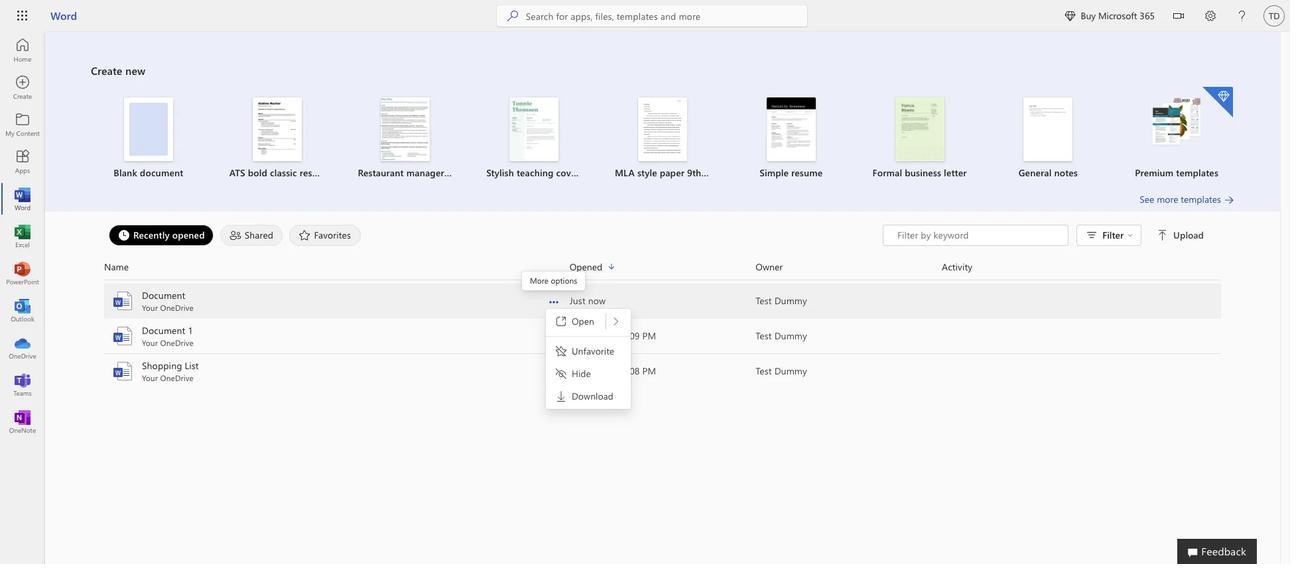 Task type: locate. For each thing, give the bounding box(es) containing it.
test dummy for 1:08
[[756, 365, 807, 377]]

pm right 1:09
[[642, 330, 656, 342]]

2 test from the top
[[756, 330, 772, 342]]

test dummy
[[756, 294, 807, 307], [756, 330, 807, 342], [756, 365, 807, 377]]

2 yesterday from the top
[[570, 365, 609, 377]]

letter right 'business'
[[944, 166, 967, 179]]

2 document from the top
[[142, 324, 185, 337]]

resume right classic
[[300, 166, 331, 179]]

1 horizontal spatial letter
[[944, 166, 967, 179]]

filter 
[[1102, 229, 1133, 241]]

feedback
[[1201, 545, 1246, 558]]

word image down word icon
[[112, 326, 133, 347]]

your right word icon
[[142, 302, 158, 313]]

test
[[756, 294, 772, 307], [756, 330, 772, 342], [756, 365, 772, 377]]

resume
[[300, 166, 331, 179], [447, 166, 478, 179], [791, 166, 823, 179]]

excel image
[[16, 229, 29, 243]]

shared
[[245, 228, 273, 241]]

2 vertical spatial dummy
[[774, 365, 807, 377]]

premium templates
[[1135, 166, 1218, 179]]

1 vertical spatial at
[[612, 365, 620, 377]]

document for your
[[142, 289, 185, 302]]

td button
[[1258, 0, 1290, 32]]

microsoft
[[1098, 9, 1137, 22]]

1 vertical spatial document
[[142, 324, 185, 337]]

2 vertical spatial onedrive
[[160, 373, 194, 383]]

1 vertical spatial test dummy
[[756, 330, 807, 342]]

1 vertical spatial pm
[[642, 365, 656, 377]]

1 dummy from the top
[[774, 294, 807, 307]]

word image left shopping
[[112, 361, 133, 382]]

filter
[[1102, 229, 1124, 241]]

recently opened
[[133, 228, 205, 241]]

2 vertical spatial your
[[142, 373, 158, 383]]

shared tab
[[217, 225, 286, 246]]

style
[[637, 166, 657, 179]]

2 at from the top
[[612, 365, 620, 377]]

more
[[1157, 193, 1178, 206]]

list containing blank document
[[91, 86, 1234, 193]]

3 onedrive from the top
[[160, 373, 194, 383]]

resume right manager
[[447, 166, 478, 179]]

restaurant
[[358, 166, 404, 179]]

word image for shopping
[[112, 361, 133, 382]]

 buy microsoft 365
[[1065, 9, 1155, 22]]

list inside create new main content
[[91, 86, 1234, 193]]

onedrive for shopping
[[160, 373, 194, 383]]

at
[[612, 330, 620, 342], [612, 365, 620, 377]]

1 vertical spatial word image
[[112, 326, 133, 347]]

dummy for 1:08
[[774, 365, 807, 377]]

your for shopping list
[[142, 373, 158, 383]]

word image inside 'name shopping list' cell
[[112, 361, 133, 382]]


[[1128, 233, 1133, 238]]


[[1173, 11, 1184, 21]]

3 test dummy from the top
[[756, 365, 807, 377]]

0 vertical spatial yesterday
[[570, 330, 609, 342]]

2 vertical spatial test dummy
[[756, 365, 807, 377]]

test for 1:08
[[756, 365, 772, 377]]

1 document from the top
[[142, 289, 185, 302]]

yesterday at 1:09 pm
[[570, 330, 656, 342]]

yesterday
[[570, 330, 609, 342], [570, 365, 609, 377]]

dummy for 1:09
[[774, 330, 807, 342]]

2 vertical spatial test
[[756, 365, 772, 377]]

1 vertical spatial test
[[756, 330, 772, 342]]

yesterday up unfavorite
[[570, 330, 609, 342]]

stylish teaching cover letter
[[486, 166, 605, 179]]

your inside the shopping list your onedrive
[[142, 373, 158, 383]]

onedrive inside the shopping list your onedrive
[[160, 373, 194, 383]]

name button
[[104, 259, 570, 275]]

create
[[91, 64, 122, 78]]

stylish teaching cover letter image
[[510, 98, 559, 161]]

mla
[[615, 166, 635, 179]]

None search field
[[497, 5, 807, 27]]

pm right 1:08
[[642, 365, 656, 377]]

onedrive
[[160, 302, 194, 313], [160, 338, 194, 348], [160, 373, 194, 383]]

document left 1
[[142, 324, 185, 337]]

onedrive image
[[16, 341, 29, 354]]

create new main content
[[45, 32, 1280, 389]]

1 vertical spatial yesterday
[[570, 365, 609, 377]]

open
[[572, 315, 594, 328]]

word image inside name document 1 cell
[[112, 326, 133, 347]]

displaying 3 out of 5 files. status
[[883, 225, 1206, 246]]

formal
[[873, 166, 902, 179]]

3 test from the top
[[756, 365, 772, 377]]

menu containing open
[[548, 311, 629, 407]]

1 onedrive from the top
[[160, 302, 194, 313]]

Search box. Suggestions appear as you type. search field
[[526, 5, 807, 27]]

general
[[1019, 166, 1052, 179]]

just
[[570, 294, 586, 307]]

1 yesterday from the top
[[570, 330, 609, 342]]

pm
[[642, 330, 656, 342], [642, 365, 656, 377]]

1 letter from the left
[[582, 166, 605, 179]]

 button
[[1163, 0, 1195, 34]]

onedrive down 1
[[160, 338, 194, 348]]

hide
[[572, 367, 591, 380]]

feedback button
[[1177, 539, 1257, 564]]

0 vertical spatial your
[[142, 302, 158, 313]]

0 vertical spatial test dummy
[[756, 294, 807, 307]]

menu
[[548, 311, 629, 407]]

open group
[[548, 311, 629, 332]]

row containing name
[[104, 259, 1221, 281]]

2 test dummy from the top
[[756, 330, 807, 342]]

2 your from the top
[[142, 338, 158, 348]]

templates
[[1176, 166, 1218, 179], [1181, 193, 1221, 206]]

new
[[125, 64, 145, 78]]

tab list containing recently opened
[[105, 225, 883, 246]]

your up shopping
[[142, 338, 158, 348]]

resume right simple
[[791, 166, 823, 179]]

pm for yesterday at 1:08 pm
[[642, 365, 656, 377]]

document up document 1 your onedrive
[[142, 289, 185, 302]]

onedrive inside document your onedrive
[[160, 302, 194, 313]]

powerpoint image
[[16, 267, 29, 280]]

td
[[1269, 11, 1280, 21]]

3 your from the top
[[142, 373, 158, 383]]

templates up see more templates button
[[1176, 166, 1218, 179]]

3 dummy from the top
[[774, 365, 807, 377]]

0 vertical spatial dummy
[[774, 294, 807, 307]]

1 vertical spatial your
[[142, 338, 158, 348]]

your inside document your onedrive
[[142, 302, 158, 313]]

at left 1:08
[[612, 365, 620, 377]]

your
[[142, 302, 158, 313], [142, 338, 158, 348], [142, 373, 158, 383]]

your down shopping
[[142, 373, 158, 383]]

navigation
[[0, 32, 45, 440]]

0 vertical spatial onedrive
[[160, 302, 194, 313]]

0 vertical spatial at
[[612, 330, 620, 342]]

ats bold classic resume image
[[252, 98, 302, 161]]

word image
[[16, 192, 29, 206], [112, 326, 133, 347], [112, 361, 133, 382]]

1 horizontal spatial resume
[[447, 166, 478, 179]]

name
[[104, 260, 129, 273]]

formal business letter
[[873, 166, 967, 179]]

formal business letter image
[[895, 98, 944, 161]]

document
[[142, 289, 185, 302], [142, 324, 185, 337]]

2 letter from the left
[[944, 166, 967, 179]]

row
[[104, 259, 1221, 281]]

tab list inside create new main content
[[105, 225, 883, 246]]

download menu item
[[548, 386, 629, 407]]

recently opened tab
[[105, 225, 217, 246]]

favorites tab
[[286, 225, 364, 246]]

word banner
[[0, 0, 1290, 34]]

2 pm from the top
[[642, 365, 656, 377]]

onedrive down list
[[160, 373, 194, 383]]

yesterday down unfavorite menu item
[[570, 365, 609, 377]]

ats bold classic resume
[[229, 166, 331, 179]]

paper
[[660, 166, 684, 179]]

1 vertical spatial dummy
[[774, 330, 807, 342]]

name shopping list cell
[[104, 359, 570, 383]]

business
[[905, 166, 941, 179]]

your inside document 1 your onedrive
[[142, 338, 158, 348]]

letter
[[582, 166, 605, 179], [944, 166, 967, 179]]

2 onedrive from the top
[[160, 338, 194, 348]]

2 vertical spatial word image
[[112, 361, 133, 382]]

1 at from the top
[[612, 330, 620, 342]]

templates right more
[[1181, 193, 1221, 206]]

letter right cover
[[582, 166, 605, 179]]

activity, column 4 of 4 column header
[[942, 259, 1221, 275]]

2 dummy from the top
[[774, 330, 807, 342]]

unfavorite
[[572, 345, 614, 358]]

0 vertical spatial templates
[[1176, 166, 1218, 179]]

at left 1:09
[[612, 330, 620, 342]]

tab list
[[105, 225, 883, 246]]

list
[[91, 86, 1234, 193]]

1 resume from the left
[[300, 166, 331, 179]]

0 vertical spatial document
[[142, 289, 185, 302]]

0 vertical spatial test
[[756, 294, 772, 307]]

1 pm from the top
[[642, 330, 656, 342]]

0 vertical spatial pm
[[642, 330, 656, 342]]

premium templates element
[[1120, 87, 1233, 180]]

document inside document 1 your onedrive
[[142, 324, 185, 337]]

1 vertical spatial templates
[[1181, 193, 1221, 206]]

2 horizontal spatial resume
[[791, 166, 823, 179]]

stylish teaching cover letter element
[[478, 98, 605, 180]]

1 vertical spatial onedrive
[[160, 338, 194, 348]]


[[1157, 230, 1168, 241]]

opened
[[172, 228, 205, 241]]

document inside document your onedrive
[[142, 289, 185, 302]]

general notes element
[[992, 98, 1105, 180]]

0 horizontal spatial letter
[[582, 166, 605, 179]]

mla style paper 9th edition element
[[606, 98, 734, 180]]

1 your from the top
[[142, 302, 158, 313]]

yesterday for yesterday at 1:08 pm
[[570, 365, 609, 377]]

bold
[[248, 166, 267, 179]]

dummy
[[774, 294, 807, 307], [774, 330, 807, 342], [774, 365, 807, 377]]

onedrive up 1
[[160, 302, 194, 313]]

shopping list your onedrive
[[142, 359, 199, 383]]

1:08
[[622, 365, 640, 377]]

0 horizontal spatial resume
[[300, 166, 331, 179]]

word image up excel image
[[16, 192, 29, 206]]

onedrive inside document 1 your onedrive
[[160, 338, 194, 348]]



Task type: describe. For each thing, give the bounding box(es) containing it.
see more templates
[[1140, 193, 1221, 206]]

Filter by keyword text field
[[896, 229, 1061, 242]]

document
[[140, 166, 183, 179]]

mla style paper 9th edition image
[[638, 98, 687, 161]]

yesterday at 1:08 pm
[[570, 365, 656, 377]]

simple resume image
[[767, 98, 816, 161]]

blank document element
[[92, 98, 205, 180]]

word image for document
[[112, 326, 133, 347]]

open menu item
[[548, 311, 606, 332]]

yesterday for yesterday at 1:09 pm
[[570, 330, 609, 342]]

none search field inside word banner
[[497, 5, 807, 27]]

create image
[[16, 81, 29, 94]]

apps image
[[16, 155, 29, 168]]

ats bold classic resume element
[[221, 98, 333, 180]]

row inside create new main content
[[104, 259, 1221, 281]]

1:09
[[622, 330, 640, 342]]

my content image
[[16, 118, 29, 131]]

onedrive for document
[[160, 338, 194, 348]]

at for 1:09
[[612, 330, 620, 342]]

general notes image
[[1024, 98, 1073, 161]]

create new
[[91, 64, 145, 78]]

restaurant manager resume image
[[381, 98, 430, 161]]

recently
[[133, 228, 170, 241]]

restaurant manager resume
[[358, 166, 478, 179]]

recently opened element
[[109, 225, 213, 246]]

365
[[1140, 9, 1155, 22]]

see
[[1140, 193, 1154, 206]]

stylish
[[486, 166, 514, 179]]

2 resume from the left
[[447, 166, 478, 179]]

see more templates button
[[1140, 193, 1234, 206]]

templates inside list
[[1176, 166, 1218, 179]]

favorites
[[314, 228, 351, 241]]

buy
[[1081, 9, 1096, 22]]

more
[[530, 275, 549, 286]]

your for document 1
[[142, 338, 158, 348]]

blank
[[114, 166, 137, 179]]

teams image
[[16, 378, 29, 391]]

opened button
[[570, 259, 756, 275]]

test dummy for 1:09
[[756, 330, 807, 342]]

document for 1
[[142, 324, 185, 337]]

home image
[[16, 44, 29, 57]]

upload
[[1173, 229, 1204, 241]]

owner
[[756, 260, 783, 273]]

document 1 your onedrive
[[142, 324, 194, 348]]

teaching
[[517, 166, 554, 179]]

opened
[[570, 260, 602, 273]]

simple
[[760, 166, 789, 179]]

at for 1:08
[[612, 365, 620, 377]]

pm for yesterday at 1:09 pm
[[642, 330, 656, 342]]

download
[[572, 390, 613, 403]]

classic
[[270, 166, 297, 179]]

cover
[[556, 166, 580, 179]]

more options tooltip
[[522, 272, 585, 291]]

templates inside button
[[1181, 193, 1221, 206]]

hide menu item
[[548, 363, 629, 385]]

shared element
[[220, 225, 283, 246]]

ats
[[229, 166, 245, 179]]

3 resume from the left
[[791, 166, 823, 179]]

 upload
[[1157, 229, 1204, 241]]

premium templates diamond image
[[1203, 87, 1233, 117]]

onenote image
[[16, 415, 29, 428]]

simple resume element
[[735, 98, 847, 180]]

restaurant manager resume element
[[349, 98, 478, 180]]

shopping
[[142, 359, 182, 372]]

edition
[[704, 166, 734, 179]]

0 vertical spatial word image
[[16, 192, 29, 206]]

1
[[188, 324, 193, 337]]

unfavorite menu item
[[548, 341, 629, 362]]

favorites element
[[289, 225, 361, 246]]

just now
[[570, 294, 606, 307]]

more options
[[530, 275, 577, 286]]

document your onedrive
[[142, 289, 194, 313]]

outlook image
[[16, 304, 29, 317]]

general notes
[[1019, 166, 1078, 179]]

simple resume
[[760, 166, 823, 179]]

mla style paper 9th edition
[[615, 166, 734, 179]]

name document cell
[[104, 289, 570, 313]]

1 test dummy from the top
[[756, 294, 807, 307]]

blank document
[[114, 166, 183, 179]]

1 test from the top
[[756, 294, 772, 307]]

now
[[588, 294, 606, 307]]

options
[[551, 275, 577, 286]]

premium
[[1135, 166, 1174, 179]]

name document 1 cell
[[104, 324, 570, 348]]

formal business letter element
[[863, 98, 976, 180]]

owner button
[[756, 259, 942, 275]]

premium templates image
[[1152, 98, 1201, 147]]

activity
[[942, 260, 972, 273]]

manager
[[406, 166, 444, 179]]

notes
[[1054, 166, 1078, 179]]

test for 1:09
[[756, 330, 772, 342]]

word
[[50, 9, 77, 23]]

list
[[185, 359, 199, 372]]

9th
[[687, 166, 701, 179]]


[[1065, 11, 1075, 21]]

word image
[[112, 291, 133, 312]]



Task type: vqa. For each thing, say whether or not it's contained in the screenshot.
the rightmost Letter
yes



